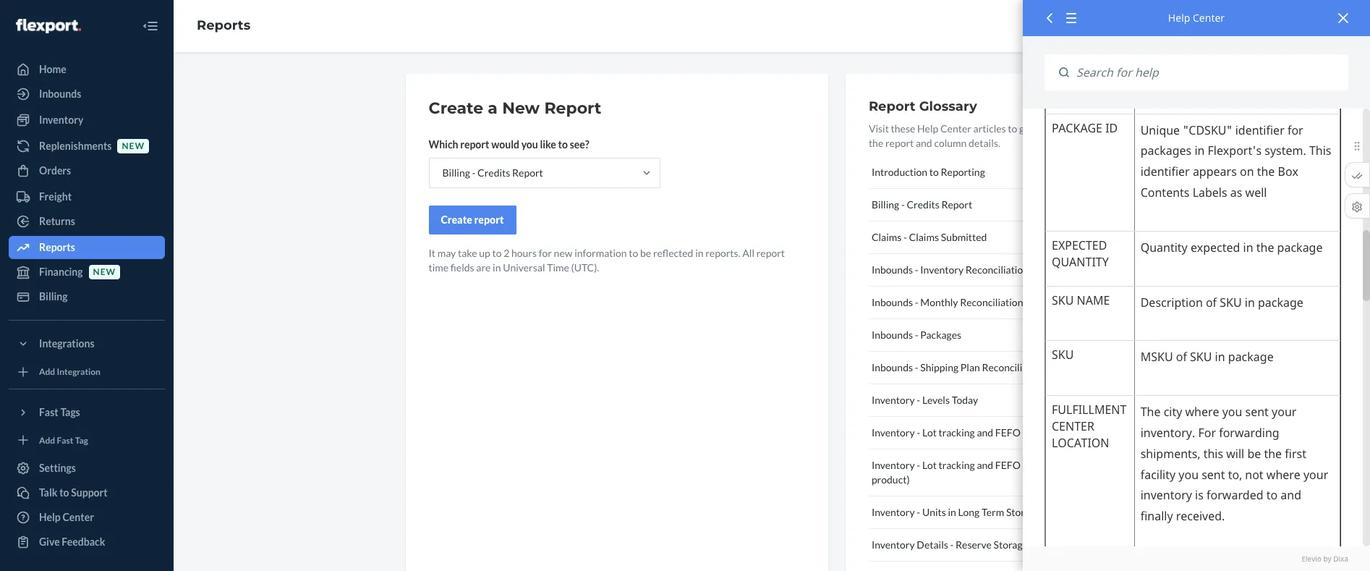 Task type: vqa. For each thing, say whether or not it's contained in the screenshot.
products)
yes



Task type: describe. For each thing, give the bounding box(es) containing it.
new inside it may take up to 2 hours for new information to be reflected in reports. all report time fields are in universal time (utc).
[[554, 247, 573, 259]]

give feedback button
[[9, 531, 165, 554]]

0 horizontal spatial a
[[488, 98, 498, 118]]

financing
[[39, 266, 83, 278]]

new for replenishments
[[122, 141, 145, 152]]

billing inside the "billing" link
[[39, 290, 68, 303]]

fast tags
[[39, 406, 80, 418]]

column
[[935, 137, 967, 149]]

introduction to reporting
[[872, 166, 986, 178]]

integrations button
[[9, 332, 165, 355]]

1 horizontal spatial reports link
[[197, 17, 251, 33]]

- for inventory - units in long term storage button
[[917, 506, 921, 518]]

monthly
[[921, 296, 959, 308]]

fast tags button
[[9, 401, 165, 424]]

1 claims from the left
[[872, 231, 902, 243]]

returns
[[39, 215, 75, 227]]

billing - credits report button
[[869, 189, 1105, 221]]

2 vertical spatial reconciliation
[[983, 361, 1046, 374]]

0 horizontal spatial reports
[[39, 241, 75, 253]]

report up "these"
[[869, 98, 916, 114]]

of
[[1095, 122, 1104, 135]]

would
[[492, 138, 520, 151]]

it
[[429, 247, 436, 259]]

talk
[[39, 486, 58, 499]]

integration
[[57, 366, 101, 377]]

claims - claims submitted
[[872, 231, 988, 243]]

term
[[982, 506, 1005, 518]]

reflected
[[654, 247, 694, 259]]

visit these help center articles to get a description of the report and column details.
[[869, 122, 1104, 149]]

claims - claims submitted button
[[869, 221, 1105, 254]]

up
[[479, 247, 491, 259]]

take
[[458, 247, 477, 259]]

inbounds - monthly reconciliation button
[[869, 287, 1105, 319]]

- for the inbounds - inventory reconciliation button
[[915, 263, 919, 276]]

details
[[917, 539, 949, 551]]

Search search field
[[1070, 54, 1349, 91]]

billing - credits report inside billing - credits report button
[[872, 198, 973, 211]]

report inside billing - credits report button
[[942, 198, 973, 211]]

inventory for inventory details - reserve storage
[[872, 539, 915, 551]]

create a new report
[[429, 98, 602, 118]]

1 vertical spatial fast
[[57, 435, 73, 446]]

inventory details - reserve storage button
[[869, 529, 1105, 562]]

home
[[39, 63, 66, 75]]

0 vertical spatial help center
[[1169, 11, 1226, 25]]

new
[[502, 98, 540, 118]]

home link
[[9, 58, 165, 81]]

today
[[952, 394, 979, 406]]

settings link
[[9, 457, 165, 480]]

glossary
[[920, 98, 978, 114]]

- for 'inbounds - packages' button
[[915, 329, 919, 341]]

fields
[[451, 261, 475, 274]]

report up see?
[[545, 98, 602, 118]]

inventory - levels today button
[[869, 384, 1105, 417]]

which report would you like to see?
[[429, 138, 590, 151]]

1 horizontal spatial in
[[696, 247, 704, 259]]

lot for inventory - lot tracking and fefo (single product)
[[923, 459, 937, 471]]

time
[[547, 261, 570, 274]]

reconciliation for inbounds - monthly reconciliation
[[961, 296, 1024, 308]]

close navigation image
[[142, 17, 159, 35]]

are
[[477, 261, 491, 274]]

orders link
[[9, 159, 165, 182]]

to right 'like'
[[558, 138, 568, 151]]

elevio by dixa link
[[1045, 554, 1349, 564]]

to left 2
[[493, 247, 502, 259]]

2 horizontal spatial center
[[1194, 11, 1226, 25]]

product)
[[872, 473, 910, 486]]

inventory - lot tracking and fefo (all products) button
[[869, 417, 1105, 450]]

1 vertical spatial storage
[[994, 539, 1029, 551]]

settings
[[39, 462, 76, 474]]

inbounds - packages
[[872, 329, 962, 341]]

inventory - units in long term storage button
[[869, 497, 1105, 529]]

elevio by dixa
[[1303, 554, 1349, 564]]

introduction
[[872, 166, 928, 178]]

to inside button
[[930, 166, 939, 178]]

inbounds - inventory reconciliation
[[872, 263, 1029, 276]]

inbounds - packages button
[[869, 319, 1105, 352]]

inventory for inventory - lot tracking and fefo (single product)
[[872, 459, 915, 471]]

new for financing
[[93, 267, 116, 278]]

1 vertical spatial in
[[493, 261, 501, 274]]

these
[[891, 122, 916, 135]]

by
[[1324, 554, 1332, 564]]

flexport logo image
[[16, 19, 81, 33]]

report left would
[[461, 138, 490, 151]]

- for inventory - lot tracking and fefo (all products) button
[[917, 426, 921, 439]]

talk to support button
[[9, 481, 165, 505]]

shipping
[[921, 361, 959, 374]]

inventory - lot tracking and fefo (all products)
[[872, 426, 1081, 439]]

fefo for (single
[[996, 459, 1021, 471]]

which
[[429, 138, 459, 151]]

packages
[[921, 329, 962, 341]]

products)
[[1039, 426, 1081, 439]]

and for inventory - lot tracking and fefo (single product)
[[977, 459, 994, 471]]

replenishments
[[39, 140, 112, 152]]

introduction to reporting button
[[869, 156, 1105, 189]]

inbounds - shipping plan reconciliation
[[872, 361, 1046, 374]]

tag
[[75, 435, 88, 446]]

submitted
[[942, 231, 988, 243]]

0 vertical spatial billing - credits report
[[443, 166, 543, 179]]

(single
[[1023, 459, 1052, 471]]

- for inbounds - shipping plan reconciliation button
[[915, 361, 919, 374]]

inventory for inventory - levels today
[[872, 394, 915, 406]]

inventory for inventory - units in long term storage
[[872, 506, 915, 518]]



Task type: locate. For each thing, give the bounding box(es) containing it.
report glossary
[[869, 98, 978, 114]]

report inside button
[[475, 214, 504, 226]]

tracking for (single
[[939, 459, 976, 471]]

reconciliation down 'inbounds - packages' button
[[983, 361, 1046, 374]]

0 vertical spatial center
[[1194, 11, 1226, 25]]

credits down the introduction to reporting
[[907, 198, 940, 211]]

billing - credits report
[[443, 166, 543, 179], [872, 198, 973, 211]]

fast left the "tags"
[[39, 406, 58, 418]]

2 vertical spatial in
[[949, 506, 957, 518]]

help
[[1169, 11, 1191, 25], [918, 122, 939, 135], [39, 511, 61, 523]]

billing inside billing - credits report button
[[872, 198, 900, 211]]

create report button
[[429, 206, 517, 235]]

1 add from the top
[[39, 366, 55, 377]]

1 horizontal spatial credits
[[907, 198, 940, 211]]

- right details
[[951, 539, 954, 551]]

inbounds up inbounds - packages
[[872, 296, 914, 308]]

integrations
[[39, 337, 95, 350]]

1 horizontal spatial center
[[941, 122, 972, 135]]

0 vertical spatial lot
[[923, 426, 937, 439]]

1 horizontal spatial help
[[918, 122, 939, 135]]

units
[[923, 506, 947, 518]]

billing - credits report down would
[[443, 166, 543, 179]]

and inside visit these help center articles to get a description of the report and column details.
[[916, 137, 933, 149]]

inventory for inventory - lot tracking and fefo (all products)
[[872, 426, 915, 439]]

and down 'inventory - levels today' button
[[977, 426, 994, 439]]

report
[[886, 137, 914, 149], [461, 138, 490, 151], [475, 214, 504, 226], [757, 247, 785, 259]]

tracking for (all
[[939, 426, 976, 439]]

billing down financing
[[39, 290, 68, 303]]

1 vertical spatial billing - credits report
[[872, 198, 973, 211]]

- inside inventory details - reserve storage button
[[951, 539, 954, 551]]

and inside inventory - lot tracking and fefo (single product)
[[977, 459, 994, 471]]

0 horizontal spatial help
[[39, 511, 61, 523]]

2 horizontal spatial new
[[554, 247, 573, 259]]

create inside button
[[441, 214, 473, 226]]

0 vertical spatial fefo
[[996, 426, 1021, 439]]

2 horizontal spatial help
[[1169, 11, 1191, 25]]

reconciliation for inbounds - inventory reconciliation
[[966, 263, 1029, 276]]

fefo left (all
[[996, 426, 1021, 439]]

- for 'inventory - lot tracking and fefo (single product)' 'button'
[[917, 459, 921, 471]]

1 vertical spatial add
[[39, 435, 55, 446]]

help up 'search' search field
[[1169, 11, 1191, 25]]

1 vertical spatial reports
[[39, 241, 75, 253]]

- left units
[[917, 506, 921, 518]]

reporting
[[941, 166, 986, 178]]

center up column
[[941, 122, 972, 135]]

1 vertical spatial lot
[[923, 459, 937, 471]]

billing down introduction
[[872, 198, 900, 211]]

1 vertical spatial fefo
[[996, 459, 1021, 471]]

in right are
[[493, 261, 501, 274]]

1 tracking from the top
[[939, 426, 976, 439]]

inbounds for inbounds - shipping plan reconciliation
[[872, 361, 914, 374]]

0 horizontal spatial help center
[[39, 511, 94, 523]]

0 vertical spatial and
[[916, 137, 933, 149]]

0 horizontal spatial credits
[[478, 166, 511, 179]]

help center up 'search' search field
[[1169, 11, 1226, 25]]

time
[[429, 261, 449, 274]]

2 fefo from the top
[[996, 459, 1021, 471]]

2 vertical spatial center
[[63, 511, 94, 523]]

inventory details - reserve storage
[[872, 539, 1029, 551]]

inventory left the levels at the right bottom
[[872, 394, 915, 406]]

tags
[[60, 406, 80, 418]]

1 vertical spatial help center
[[39, 511, 94, 523]]

inventory up monthly
[[921, 263, 964, 276]]

1 vertical spatial credits
[[907, 198, 940, 211]]

support
[[71, 486, 108, 499]]

add left integration
[[39, 366, 55, 377]]

be
[[641, 247, 652, 259]]

- down 'inventory - levels today'
[[917, 426, 921, 439]]

- inside inventory - lot tracking and fefo (single product)
[[917, 459, 921, 471]]

inventory up replenishments at the left top of page
[[39, 114, 84, 126]]

- left shipping
[[915, 361, 919, 374]]

1 fefo from the top
[[996, 426, 1021, 439]]

create for create a new report
[[429, 98, 484, 118]]

storage right reserve
[[994, 539, 1029, 551]]

inventory for inventory
[[39, 114, 84, 126]]

inventory up product)
[[872, 459, 915, 471]]

inbounds down claims - claims submitted
[[872, 263, 914, 276]]

inbounds inside button
[[872, 329, 914, 341]]

create up which
[[429, 98, 484, 118]]

claims down introduction
[[872, 231, 902, 243]]

inventory inside inventory - lot tracking and fefo (single product)
[[872, 459, 915, 471]]

returns link
[[9, 210, 165, 233]]

help inside visit these help center articles to get a description of the report and column details.
[[918, 122, 939, 135]]

to inside button
[[59, 486, 69, 499]]

fefo left (single
[[996, 459, 1021, 471]]

to left get at right top
[[1009, 122, 1018, 135]]

0 vertical spatial tracking
[[939, 426, 976, 439]]

- inside billing - credits report button
[[902, 198, 905, 211]]

help up give
[[39, 511, 61, 523]]

2 lot from the top
[[923, 459, 937, 471]]

claims left submitted
[[910, 231, 940, 243]]

report down reporting
[[942, 198, 973, 211]]

create report
[[441, 214, 504, 226]]

reports.
[[706, 247, 741, 259]]

add fast tag link
[[9, 430, 165, 451]]

add for add fast tag
[[39, 435, 55, 446]]

- inside inventory - units in long term storage button
[[917, 506, 921, 518]]

- inside inbounds - monthly reconciliation button
[[915, 296, 919, 308]]

- down introduction
[[902, 198, 905, 211]]

center up 'search' search field
[[1194, 11, 1226, 25]]

report down you
[[513, 166, 543, 179]]

- left monthly
[[915, 296, 919, 308]]

- for billing - credits report button
[[902, 198, 905, 211]]

lot inside inventory - lot tracking and fefo (single product)
[[923, 459, 937, 471]]

2 vertical spatial and
[[977, 459, 994, 471]]

to left reporting
[[930, 166, 939, 178]]

inventory left details
[[872, 539, 915, 551]]

help center up the give feedback
[[39, 511, 94, 523]]

help center link
[[9, 506, 165, 529]]

0 vertical spatial reconciliation
[[966, 263, 1029, 276]]

give feedback
[[39, 536, 105, 548]]

1 vertical spatial tracking
[[939, 459, 976, 471]]

for
[[539, 247, 552, 259]]

and
[[916, 137, 933, 149], [977, 426, 994, 439], [977, 459, 994, 471]]

inventory - lot tracking and fefo (single product)
[[872, 459, 1052, 486]]

inbounds - shipping plan reconciliation button
[[869, 352, 1105, 384]]

- inside 'inventory - levels today' button
[[917, 394, 921, 406]]

talk to support
[[39, 486, 108, 499]]

- up "inbounds - inventory reconciliation"
[[904, 231, 908, 243]]

- up inventory - units in long term storage
[[917, 459, 921, 471]]

new up the "billing" link
[[93, 267, 116, 278]]

1 vertical spatial a
[[1036, 122, 1041, 135]]

may
[[438, 247, 456, 259]]

2 vertical spatial help
[[39, 511, 61, 523]]

plan
[[961, 361, 981, 374]]

inventory inside button
[[872, 426, 915, 439]]

fast inside dropdown button
[[39, 406, 58, 418]]

tracking inside button
[[939, 426, 976, 439]]

report down "these"
[[886, 137, 914, 149]]

get
[[1020, 122, 1034, 135]]

0 vertical spatial reports link
[[197, 17, 251, 33]]

- inside 'inbounds - packages' button
[[915, 329, 919, 341]]

inbounds left packages
[[872, 329, 914, 341]]

credits inside button
[[907, 198, 940, 211]]

0 horizontal spatial billing - credits report
[[443, 166, 543, 179]]

1 horizontal spatial new
[[122, 141, 145, 152]]

inbounds inside button
[[872, 296, 914, 308]]

in inside button
[[949, 506, 957, 518]]

inbounds down home on the left top of the page
[[39, 88, 81, 100]]

credits down would
[[478, 166, 511, 179]]

add up settings on the bottom left of page
[[39, 435, 55, 446]]

billing link
[[9, 285, 165, 308]]

hours
[[512, 247, 537, 259]]

0 horizontal spatial in
[[493, 261, 501, 274]]

in
[[696, 247, 704, 259], [493, 261, 501, 274], [949, 506, 957, 518]]

new up the orders 'link' in the top left of the page
[[122, 141, 145, 152]]

and for inventory - lot tracking and fefo (all products)
[[977, 426, 994, 439]]

2
[[504, 247, 510, 259]]

you
[[522, 138, 538, 151]]

0 vertical spatial storage
[[1007, 506, 1041, 518]]

elevio
[[1303, 554, 1322, 564]]

a right get at right top
[[1036, 122, 1041, 135]]

it may take up to 2 hours for new information to be reflected in reports. all report time fields are in universal time (utc).
[[429, 247, 785, 274]]

0 vertical spatial fast
[[39, 406, 58, 418]]

0 vertical spatial reports
[[197, 17, 251, 33]]

levels
[[923, 394, 950, 406]]

articles
[[974, 122, 1007, 135]]

center
[[1194, 11, 1226, 25], [941, 122, 972, 135], [63, 511, 94, 523]]

1 vertical spatial reports link
[[9, 236, 165, 259]]

- for claims - claims submitted button
[[904, 231, 908, 243]]

inbounds - monthly reconciliation
[[872, 296, 1024, 308]]

0 vertical spatial new
[[122, 141, 145, 152]]

fefo inside inventory - lot tracking and fefo (single product)
[[996, 459, 1021, 471]]

1 horizontal spatial a
[[1036, 122, 1041, 135]]

billing down which
[[443, 166, 470, 179]]

1 vertical spatial help
[[918, 122, 939, 135]]

(all
[[1023, 426, 1037, 439]]

- left the levels at the right bottom
[[917, 394, 921, 406]]

0 horizontal spatial new
[[93, 267, 116, 278]]

inbounds
[[39, 88, 81, 100], [872, 263, 914, 276], [872, 296, 914, 308], [872, 329, 914, 341], [872, 361, 914, 374]]

a inside visit these help center articles to get a description of the report and column details.
[[1036, 122, 1041, 135]]

report up up
[[475, 214, 504, 226]]

1 vertical spatial create
[[441, 214, 473, 226]]

help center
[[1169, 11, 1226, 25], [39, 511, 94, 523]]

in left long
[[949, 506, 957, 518]]

2 claims from the left
[[910, 231, 940, 243]]

inbounds down inbounds - packages
[[872, 361, 914, 374]]

see?
[[570, 138, 590, 151]]

inventory - units in long term storage
[[872, 506, 1041, 518]]

1 horizontal spatial claims
[[910, 231, 940, 243]]

- inside the inbounds - inventory reconciliation button
[[915, 263, 919, 276]]

- inside inbounds - shipping plan reconciliation button
[[915, 361, 919, 374]]

new
[[122, 141, 145, 152], [554, 247, 573, 259], [93, 267, 116, 278]]

- inside claims - claims submitted button
[[904, 231, 908, 243]]

tracking
[[939, 426, 976, 439], [939, 459, 976, 471]]

1 horizontal spatial help center
[[1169, 11, 1226, 25]]

universal
[[503, 261, 545, 274]]

help down report glossary
[[918, 122, 939, 135]]

report right the all
[[757, 247, 785, 259]]

0 horizontal spatial reports link
[[9, 236, 165, 259]]

inbounds for inbounds
[[39, 88, 81, 100]]

reports link
[[197, 17, 251, 33], [9, 236, 165, 259]]

0 horizontal spatial claims
[[872, 231, 902, 243]]

to right talk on the bottom left of the page
[[59, 486, 69, 499]]

1 lot from the top
[[923, 426, 937, 439]]

add integration link
[[9, 361, 165, 383]]

visit
[[869, 122, 890, 135]]

tracking down today
[[939, 426, 976, 439]]

to left be
[[629, 247, 639, 259]]

dixa
[[1334, 554, 1349, 564]]

reconciliation
[[966, 263, 1029, 276], [961, 296, 1024, 308], [983, 361, 1046, 374]]

lot up units
[[923, 459, 937, 471]]

2 vertical spatial new
[[93, 267, 116, 278]]

0 vertical spatial add
[[39, 366, 55, 377]]

feedback
[[62, 536, 105, 548]]

2 tracking from the top
[[939, 459, 976, 471]]

inventory down 'inventory - levels today'
[[872, 426, 915, 439]]

lot down 'inventory - levels today'
[[923, 426, 937, 439]]

inventory - levels today
[[872, 394, 979, 406]]

- left packages
[[915, 329, 919, 341]]

information
[[575, 247, 627, 259]]

and inside button
[[977, 426, 994, 439]]

freight
[[39, 190, 72, 203]]

inbounds for inbounds - monthly reconciliation
[[872, 296, 914, 308]]

to inside visit these help center articles to get a description of the report and column details.
[[1009, 122, 1018, 135]]

0 vertical spatial help
[[1169, 11, 1191, 25]]

storage right term on the bottom of the page
[[1007, 506, 1041, 518]]

report inside it may take up to 2 hours for new information to be reflected in reports. all report time fields are in universal time (utc).
[[757, 247, 785, 259]]

1 vertical spatial reconciliation
[[961, 296, 1024, 308]]

0 vertical spatial create
[[429, 98, 484, 118]]

1 horizontal spatial billing
[[443, 166, 470, 179]]

2 vertical spatial billing
[[39, 290, 68, 303]]

in left reports.
[[696, 247, 704, 259]]

freight link
[[9, 185, 165, 208]]

inbounds for inbounds - packages
[[872, 329, 914, 341]]

1 vertical spatial center
[[941, 122, 972, 135]]

1 horizontal spatial billing - credits report
[[872, 198, 973, 211]]

all
[[743, 247, 755, 259]]

- for inbounds - monthly reconciliation button
[[915, 296, 919, 308]]

details.
[[969, 137, 1001, 149]]

the
[[869, 137, 884, 149]]

- for 'inventory - levels today' button
[[917, 394, 921, 406]]

2 add from the top
[[39, 435, 55, 446]]

add for add integration
[[39, 366, 55, 377]]

lot inside button
[[923, 426, 937, 439]]

inbounds link
[[9, 83, 165, 106]]

reconciliation down claims - claims submitted button
[[966, 263, 1029, 276]]

2 horizontal spatial billing
[[872, 198, 900, 211]]

reconciliation down the inbounds - inventory reconciliation button
[[961, 296, 1024, 308]]

center down talk to support
[[63, 511, 94, 523]]

billing - credits report down the introduction to reporting
[[872, 198, 973, 211]]

create up may
[[441, 214, 473, 226]]

report inside visit these help center articles to get a description of the report and column details.
[[886, 137, 914, 149]]

- down which report would you like to see?
[[472, 166, 476, 179]]

fefo for (all
[[996, 426, 1021, 439]]

0 horizontal spatial center
[[63, 511, 94, 523]]

credits
[[478, 166, 511, 179], [907, 198, 940, 211]]

tracking down inventory - lot tracking and fefo (all products)
[[939, 459, 976, 471]]

1 vertical spatial billing
[[872, 198, 900, 211]]

0 vertical spatial billing
[[443, 166, 470, 179]]

1 vertical spatial and
[[977, 426, 994, 439]]

1 vertical spatial new
[[554, 247, 573, 259]]

inventory - lot tracking and fefo (single product) button
[[869, 450, 1105, 497]]

new up time
[[554, 247, 573, 259]]

reconciliation inside button
[[961, 296, 1024, 308]]

- inside inventory - lot tracking and fefo (all products) button
[[917, 426, 921, 439]]

0 horizontal spatial billing
[[39, 290, 68, 303]]

and left column
[[916, 137, 933, 149]]

and down inventory - lot tracking and fefo (all products) button
[[977, 459, 994, 471]]

fast left tag
[[57, 435, 73, 446]]

0 vertical spatial in
[[696, 247, 704, 259]]

inventory down product)
[[872, 506, 915, 518]]

orders
[[39, 164, 71, 177]]

reserve
[[956, 539, 992, 551]]

a left new in the left top of the page
[[488, 98, 498, 118]]

create for create report
[[441, 214, 473, 226]]

- down claims - claims submitted
[[915, 263, 919, 276]]

(utc).
[[572, 261, 600, 274]]

description
[[1043, 122, 1093, 135]]

long
[[959, 506, 980, 518]]

inbounds for inbounds - inventory reconciliation
[[872, 263, 914, 276]]

2 horizontal spatial in
[[949, 506, 957, 518]]

lot for inventory - lot tracking and fefo (all products)
[[923, 426, 937, 439]]

billing
[[443, 166, 470, 179], [872, 198, 900, 211], [39, 290, 68, 303]]

fefo inside button
[[996, 426, 1021, 439]]

tracking inside inventory - lot tracking and fefo (single product)
[[939, 459, 976, 471]]

0 vertical spatial credits
[[478, 166, 511, 179]]

center inside visit these help center articles to get a description of the report and column details.
[[941, 122, 972, 135]]

1 horizontal spatial reports
[[197, 17, 251, 33]]

0 vertical spatial a
[[488, 98, 498, 118]]



